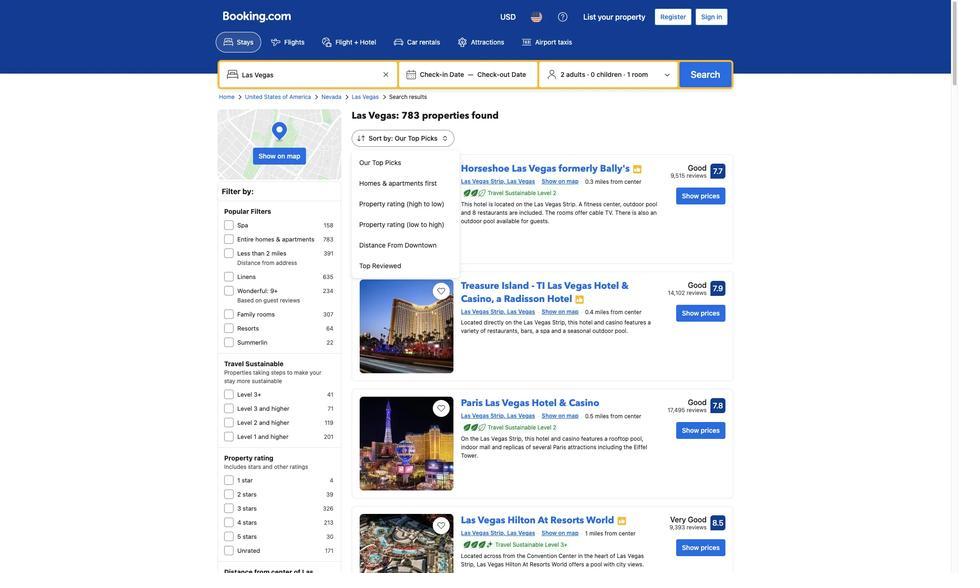 Task type: locate. For each thing, give the bounding box(es) containing it.
0 vertical spatial casino
[[606, 319, 623, 326]]

good element
[[671, 162, 707, 174], [668, 280, 707, 291], [668, 397, 707, 408]]

0 horizontal spatial 783
[[323, 236, 333, 243]]

3 down level 3+
[[254, 405, 258, 412]]

0 vertical spatial apartments
[[389, 179, 423, 187]]

2 las vegas strip, las vegas from the top
[[461, 308, 535, 315]]

less
[[237, 250, 250, 257]]

3 las vegas strip, las vegas from the top
[[461, 412, 535, 419]]

reviews right guest
[[280, 297, 300, 304]]

1 horizontal spatial our
[[395, 134, 406, 142]]

1 show prices button from the top
[[676, 188, 726, 204]]

good right very
[[688, 515, 707, 524]]

1 prices from the top
[[701, 192, 720, 200]]

hilton
[[508, 514, 536, 527], [505, 561, 521, 568]]

reviews inside good 17,495 reviews
[[687, 407, 707, 414]]

1 horizontal spatial search
[[691, 69, 720, 80]]

and right 'spa'
[[551, 327, 561, 334]]

3 good from the top
[[688, 398, 707, 407]]

show on map inside the show on map button
[[259, 152, 300, 160]]

world inside las vegas hilton at resorts world link
[[586, 514, 614, 527]]

higher for level 2 and higher
[[271, 419, 289, 426]]

2 located from the top
[[461, 552, 482, 559]]

a inside treasure island - ti las vegas hotel & casino, a radisson hotel
[[496, 293, 502, 305]]

mall
[[480, 444, 490, 451]]

travel for 17,495
[[488, 424, 504, 431]]

1 vertical spatial by:
[[242, 187, 254, 196]]

this up several
[[525, 435, 534, 442]]

171
[[325, 547, 333, 554]]

1 vertical spatial resorts
[[550, 514, 584, 527]]

1 horizontal spatial world
[[586, 514, 614, 527]]

map inside button
[[287, 152, 300, 160]]

picks up "homes & apartments first"
[[385, 159, 401, 166]]

map
[[287, 152, 300, 160], [567, 178, 579, 185], [567, 308, 579, 315], [567, 412, 579, 419], [567, 529, 579, 537]]

show prices for treasure island - ti las vegas hotel & casino, a radisson hotel
[[682, 309, 720, 317]]

1 vertical spatial this
[[525, 435, 534, 442]]

2 vertical spatial property
[[224, 454, 253, 462]]

1 horizontal spatial features
[[624, 319, 646, 326]]

0 horizontal spatial hotel
[[474, 201, 487, 208]]

hotel right '+'
[[360, 38, 376, 46]]

from down 'bally's'
[[611, 178, 623, 185]]

reviews for 7.9
[[687, 289, 707, 296]]

linens
[[237, 273, 256, 280]]

1 vertical spatial rating
[[387, 220, 405, 228]]

distance
[[359, 241, 386, 249], [237, 259, 261, 266]]

rating down level 1 and higher
[[254, 454, 273, 462]]

properties
[[224, 369, 252, 376]]

at down the convention
[[523, 561, 528, 568]]

& inside button
[[382, 179, 387, 187]]

our
[[395, 134, 406, 142], [359, 159, 370, 166]]

center for horseshoe las vegas formerly bally's
[[624, 178, 641, 185]]

resorts inside 'located across from the convention center in the heart of las vegas strip, las vegas hilton at resorts world offers a pool with city views.'
[[530, 561, 550, 568]]

horseshoe las vegas formerly bally's image
[[360, 162, 454, 256]]

0 horizontal spatial casino
[[562, 435, 580, 442]]

show
[[259, 152, 276, 160], [542, 178, 557, 185], [682, 192, 699, 200], [542, 308, 557, 315], [682, 309, 699, 317], [542, 412, 557, 419], [682, 426, 699, 434], [542, 529, 557, 537], [682, 544, 699, 552]]

rooftop
[[609, 435, 629, 442]]

0 horizontal spatial date
[[450, 70, 464, 78]]

vegas inside treasure island - ti las vegas hotel & casino, a radisson hotel
[[564, 280, 592, 292]]

reviews inside good 9,515 reviews
[[687, 172, 707, 179]]

las inside treasure island - ti las vegas hotel & casino, a radisson hotel
[[547, 280, 562, 292]]

our top picks
[[359, 159, 401, 166]]

show prices button down good 9,515 reviews
[[676, 188, 726, 204]]

property inside property rating includes stars and other ratings
[[224, 454, 253, 462]]

5 stars
[[237, 533, 257, 540]]

1 vertical spatial to
[[421, 220, 427, 228]]

sort by: our top picks
[[369, 134, 438, 142]]

property inside button
[[359, 200, 385, 208]]

travel up properties
[[224, 360, 244, 368]]

level 2 and higher
[[237, 419, 289, 426]]

map for treasure island - ti las vegas hotel & casino, a radisson hotel
[[567, 308, 579, 315]]

of inside located directly on the las vegas strip, this hotel and casino features a variety of restaurants, bars, a spa and a seasonal outdoor pool.
[[480, 327, 486, 334]]

located for las
[[461, 552, 482, 559]]

las
[[352, 93, 361, 100], [352, 109, 366, 122], [512, 162, 527, 175], [461, 178, 471, 185], [507, 178, 517, 185], [534, 201, 543, 208], [547, 280, 562, 292], [461, 308, 471, 315], [507, 308, 517, 315], [524, 319, 533, 326], [485, 397, 500, 409], [461, 412, 471, 419], [507, 412, 517, 419], [480, 435, 490, 442], [461, 514, 476, 527], [461, 529, 471, 537], [507, 529, 517, 537], [617, 552, 626, 559], [477, 561, 486, 568]]

vegas inside paris las vegas hotel & casino link
[[502, 397, 530, 409]]

miles right 0.5
[[595, 413, 609, 420]]

0 vertical spatial 3
[[254, 405, 258, 412]]

1 vertical spatial apartments
[[282, 235, 314, 243]]

flight
[[336, 38, 352, 46]]

rooms
[[557, 209, 573, 216], [257, 310, 275, 318]]

search for search results
[[389, 93, 408, 100]]

rooms down strip.
[[557, 209, 573, 216]]

1 · from the left
[[587, 70, 589, 78]]

good inside good 17,495 reviews
[[688, 398, 707, 407]]

search inside button
[[691, 69, 720, 80]]

3 down 2 stars
[[237, 505, 241, 512]]

main content
[[352, 109, 737, 573]]

of right variety
[[480, 327, 486, 334]]

stars up "star"
[[248, 463, 261, 470]]

apartments inside button
[[389, 179, 423, 187]]

steps
[[271, 369, 286, 376]]

1 horizontal spatial at
[[538, 514, 548, 527]]

top down las vegas: 783 properties found
[[408, 134, 419, 142]]

outdoor up also
[[623, 201, 644, 208]]

in left —
[[442, 70, 448, 78]]

0 horizontal spatial resorts
[[237, 325, 259, 332]]

center for treasure island - ti las vegas hotel & casino, a radisson hotel
[[625, 309, 642, 316]]

from for 17,495
[[610, 413, 623, 420]]

sustainable
[[252, 378, 282, 385]]

1 vertical spatial paris
[[553, 444, 566, 451]]

· right children
[[623, 70, 625, 78]]

list
[[583, 13, 596, 21]]

1 vertical spatial top
[[372, 159, 383, 166]]

good element for horseshoe las vegas formerly bally's
[[671, 162, 707, 174]]

vegas inside this hotel is located on the las vegas strip. a fitness center, outdoor pool and 8 restaurants are included. the rooms offer cable tv. there is also an outdoor pool available for guests.
[[545, 201, 561, 208]]

top reviewed button
[[352, 256, 460, 276]]

resorts down the convention
[[530, 561, 550, 568]]

show prices down very good 9,393 reviews
[[682, 544, 720, 552]]

1 vertical spatial 783
[[323, 236, 333, 243]]

· left 0
[[587, 70, 589, 78]]

good left scored 7.8 element
[[688, 398, 707, 407]]

0 horizontal spatial outdoor
[[461, 218, 482, 225]]

to inside button
[[424, 200, 430, 208]]

from up pool.
[[611, 309, 623, 316]]

show prices down good 9,515 reviews
[[682, 192, 720, 200]]

show on map for treasure island - ti las vegas hotel & casino, a radisson hotel
[[542, 308, 579, 315]]

3 show prices from the top
[[682, 426, 720, 434]]

the down pool,
[[624, 444, 632, 451]]

travel sustainable level 3+
[[495, 541, 568, 548]]

0 vertical spatial this property is part of our preferred partner program. it's committed to providing excellent service and good value. it'll pay us a higher commission if you make a booking. image
[[633, 164, 642, 174]]

the inside this hotel is located on the las vegas strip. a fitness center, outdoor pool and 8 restaurants are included. the rooms offer cable tv. there is also an outdoor pool available for guests.
[[524, 201, 533, 208]]

2 horizontal spatial resorts
[[550, 514, 584, 527]]

good left 7.9
[[688, 281, 707, 289]]

good 14,102 reviews
[[668, 281, 707, 296]]

0.5 miles from center
[[585, 413, 641, 420]]

0 vertical spatial distance
[[359, 241, 386, 249]]

show prices
[[682, 192, 720, 200], [682, 309, 720, 317], [682, 426, 720, 434], [682, 544, 720, 552]]

list your property
[[583, 13, 645, 21]]

show inside button
[[259, 152, 276, 160]]

property down homes at the left of page
[[359, 200, 385, 208]]

1 vertical spatial picks
[[385, 159, 401, 166]]

this up seasonal
[[568, 319, 578, 326]]

map for horseshoe las vegas formerly bally's
[[567, 178, 579, 185]]

show on map for las vegas hilton at resorts world
[[542, 529, 579, 537]]

4 good from the top
[[688, 515, 707, 524]]

in up the offers
[[578, 552, 583, 559]]

distance for distance from downtown
[[359, 241, 386, 249]]

sustainable for 17,495
[[505, 424, 536, 431]]

1 vertical spatial good element
[[668, 280, 707, 291]]

0 horizontal spatial check-
[[420, 70, 442, 78]]

apartments down our top picks button
[[389, 179, 423, 187]]

higher up level 2 and higher
[[271, 405, 289, 412]]

4 prices from the top
[[701, 544, 720, 552]]

sustainable inside travel sustainable properties taking steps to make your stay more sustainable
[[245, 360, 284, 368]]

good left 7.7
[[688, 164, 707, 172]]

travel up mall
[[488, 424, 504, 431]]

show prices button for horseshoe las vegas formerly bally's
[[676, 188, 726, 204]]

2 vertical spatial to
[[287, 369, 292, 376]]

las inside this hotel is located on the las vegas strip. a fitness center, outdoor pool and 8 restaurants are included. the rooms offer cable tv. there is also an outdoor pool available for guests.
[[534, 201, 543, 208]]

your
[[598, 13, 613, 21], [310, 369, 321, 376]]

picks inside button
[[385, 159, 401, 166]]

good element left 7.7
[[671, 162, 707, 174]]

apartments up the address at left
[[282, 235, 314, 243]]

pool down restaurants
[[483, 218, 495, 225]]

miles for las vegas hilton at resorts world
[[589, 530, 603, 537]]

1 inside button
[[627, 70, 630, 78]]

1 horizontal spatial pool
[[591, 561, 602, 568]]

0 vertical spatial features
[[624, 319, 646, 326]]

las vegas strip, las vegas for las
[[461, 178, 535, 185]]

distance for distance from address
[[237, 259, 261, 266]]

las inside the las vegas link
[[352, 93, 361, 100]]

our up homes at the left of page
[[359, 159, 370, 166]]

0 vertical spatial hotel
[[474, 201, 487, 208]]

2 travel sustainable level 2 from the top
[[488, 424, 556, 431]]

0 vertical spatial rating
[[387, 200, 405, 208]]

783
[[402, 109, 420, 122], [323, 236, 333, 243]]

1 las vegas strip, las vegas from the top
[[461, 178, 535, 185]]

located inside 'located across from the convention center in the heart of las vegas strip, las vegas hilton at resorts world offers a pool with city views.'
[[461, 552, 482, 559]]

rating inside button
[[387, 200, 405, 208]]

center up pool.
[[625, 309, 642, 316]]

0
[[591, 70, 595, 78]]

1 vertical spatial property
[[359, 220, 385, 228]]

1 vertical spatial this property is part of our preferred partner program. it's committed to providing excellent service and good value. it'll pay us a higher commission if you make a booking. image
[[617, 516, 626, 526]]

1 vertical spatial 3
[[237, 505, 241, 512]]

the up bars,
[[514, 319, 522, 326]]

this property is part of our preferred partner program. it's committed to providing excellent service and good value. it'll pay us a higher commission if you make a booking. image
[[633, 164, 642, 174], [617, 516, 626, 526]]

distance up 'top reviewed'
[[359, 241, 386, 249]]

by: right filter
[[242, 187, 254, 196]]

las inside paris las vegas hotel & casino link
[[485, 397, 500, 409]]

2 adults · 0 children · 1 room button
[[543, 66, 674, 83]]

prices for horseshoe las vegas formerly bally's
[[701, 192, 720, 200]]

sustainable up located
[[505, 189, 536, 196]]

1 horizontal spatial distance
[[359, 241, 386, 249]]

check- right —
[[477, 70, 500, 78]]

0 vertical spatial by:
[[383, 134, 393, 142]]

strip,
[[491, 178, 506, 185], [491, 308, 506, 315], [552, 319, 567, 326], [491, 412, 506, 419], [509, 435, 523, 442], [491, 529, 506, 537], [461, 561, 475, 568]]

show prices button down very good 9,393 reviews
[[676, 539, 726, 556]]

star
[[242, 476, 253, 484]]

0 horizontal spatial apartments
[[282, 235, 314, 243]]

& inside treasure island - ti las vegas hotel & casino, a radisson hotel
[[621, 280, 629, 292]]

las vegas strip, las vegas for vegas
[[461, 529, 535, 537]]

prices down 7.7
[[701, 192, 720, 200]]

by:
[[383, 134, 393, 142], [242, 187, 254, 196]]

rooms inside this hotel is located on the las vegas strip. a fitness center, outdoor pool and 8 restaurants are included. the rooms offer cable tv. there is also an outdoor pool available for guests.
[[557, 209, 573, 216]]

offer
[[575, 209, 588, 216]]

scored 8.5 element
[[711, 515, 726, 530]]

hotel up several
[[536, 435, 549, 442]]

level down level 3+
[[237, 405, 252, 412]]

2 show prices button from the top
[[676, 305, 726, 322]]

0 horizontal spatial 3+
[[254, 391, 261, 398]]

check-in date button
[[416, 66, 468, 83]]

city
[[616, 561, 626, 568]]

2 vertical spatial in
[[578, 552, 583, 559]]

1 horizontal spatial outdoor
[[592, 327, 613, 334]]

0 vertical spatial pool
[[646, 201, 657, 208]]

date left —
[[450, 70, 464, 78]]

1 horizontal spatial picks
[[421, 134, 438, 142]]

rating left (high
[[387, 200, 405, 208]]

this
[[568, 319, 578, 326], [525, 435, 534, 442]]

from for good
[[605, 530, 617, 537]]

usd button
[[495, 6, 522, 28]]

1 horizontal spatial date
[[512, 70, 526, 78]]

show prices down good 14,102 reviews
[[682, 309, 720, 317]]

located left across
[[461, 552, 482, 559]]

reviews right 9,393
[[687, 524, 707, 531]]

stars down 3 stars
[[243, 519, 257, 526]]

1 vertical spatial our
[[359, 159, 370, 166]]

tower.
[[461, 452, 478, 459]]

0 horizontal spatial search
[[389, 93, 408, 100]]

0 vertical spatial search
[[691, 69, 720, 80]]

casino inside on the las vegas strip, this hotel and casino features a rooftop pool, indoor mall and replicas of several paris attractions including the eiffel tower.
[[562, 435, 580, 442]]

0.5
[[585, 413, 593, 420]]

3 stars
[[237, 505, 257, 512]]

and down level 2 and higher
[[258, 433, 269, 440]]

filter
[[222, 187, 241, 196]]

3+ up level 3 and higher
[[254, 391, 261, 398]]

326
[[323, 505, 333, 512]]

vegas inside the las vegas link
[[363, 93, 379, 100]]

good inside good 14,102 reviews
[[688, 281, 707, 289]]

resorts down family
[[237, 325, 259, 332]]

sustainable up the convention
[[513, 541, 544, 548]]

from for 9,515
[[611, 178, 623, 185]]

by: right the sort
[[383, 134, 393, 142]]

0 horizontal spatial is
[[489, 201, 493, 208]]

stars
[[248, 463, 261, 470], [243, 491, 257, 498], [243, 505, 257, 512], [243, 519, 257, 526], [243, 533, 257, 540]]

1 horizontal spatial resorts
[[530, 561, 550, 568]]

1 horizontal spatial check-
[[477, 70, 500, 78]]

variety
[[461, 327, 479, 334]]

a inside on the las vegas strip, this hotel and casino features a rooftop pool, indoor mall and replicas of several paris attractions including the eiffel tower.
[[605, 435, 608, 442]]

213
[[324, 519, 333, 526]]

1 horizontal spatial casino
[[606, 319, 623, 326]]

reviews inside very good 9,393 reviews
[[687, 524, 707, 531]]

and left 8
[[461, 209, 471, 216]]

4 show prices from the top
[[682, 544, 720, 552]]

travel sustainable level 2 for 7.8
[[488, 424, 556, 431]]

travel sustainable level 2 up "replicas"
[[488, 424, 556, 431]]

0 horizontal spatial your
[[310, 369, 321, 376]]

1 vertical spatial search
[[389, 93, 408, 100]]

0 vertical spatial top
[[408, 134, 419, 142]]

entire
[[237, 235, 254, 243]]

1 located from the top
[[461, 319, 482, 326]]

treasure island - ti las vegas hotel & casino, a radisson hotel image
[[360, 280, 454, 373]]

states
[[264, 93, 281, 100]]

0 vertical spatial at
[[538, 514, 548, 527]]

1 vertical spatial in
[[442, 70, 448, 78]]

1 good from the top
[[688, 164, 707, 172]]

at inside 'located across from the convention center in the heart of las vegas strip, las vegas hilton at resorts world offers a pool with city views.'
[[523, 561, 528, 568]]

search
[[691, 69, 720, 80], [389, 93, 408, 100]]

1 horizontal spatial by:
[[383, 134, 393, 142]]

3+ up "center"
[[560, 541, 568, 548]]

reviews for 7.8
[[687, 407, 707, 414]]

1
[[627, 70, 630, 78], [254, 433, 257, 440], [237, 476, 240, 484], [585, 530, 588, 537]]

vegas inside on the las vegas strip, this hotel and casino features a rooftop pool, indoor mall and replicas of several paris attractions including the eiffel tower.
[[491, 435, 507, 442]]

from right across
[[503, 552, 515, 559]]

miles for treasure island - ti las vegas hotel & casino, a radisson hotel
[[595, 309, 609, 316]]

30
[[326, 533, 333, 540]]

0 vertical spatial 783
[[402, 109, 420, 122]]

2 prices from the top
[[701, 309, 720, 317]]

popular filters
[[224, 207, 271, 215]]

0 horizontal spatial by:
[[242, 187, 254, 196]]

stay
[[224, 378, 235, 385]]

4 show prices button from the top
[[676, 539, 726, 556]]

scored 7.8 element
[[711, 398, 726, 413]]

0 vertical spatial in
[[717, 13, 722, 21]]

search results updated. las vegas: 783 properties found. element
[[352, 109, 733, 122]]

sustainable up "replicas"
[[505, 424, 536, 431]]

this inside located directly on the las vegas strip, this hotel and casino features a variety of restaurants, bars, a spa and a seasonal outdoor pool.
[[568, 319, 578, 326]]

1 vertical spatial distance
[[237, 259, 261, 266]]

distance inside distance from downtown button
[[359, 241, 386, 249]]

0 horizontal spatial picks
[[385, 159, 401, 166]]

sort
[[369, 134, 382, 142]]

center down 'bally's'
[[624, 178, 641, 185]]

scored 7.9 element
[[711, 281, 726, 296]]

car rentals
[[407, 38, 440, 46]]

this property is part of our preferred partner program. it's committed to providing excellent service and good value. it'll pay us a higher commission if you make a booking. image for horseshoe las vegas formerly bally's
[[633, 164, 642, 174]]

the right on
[[470, 435, 479, 442]]

2 vertical spatial top
[[359, 262, 370, 270]]

1 vertical spatial casino
[[562, 435, 580, 442]]

of inside on the las vegas strip, this hotel and casino features a rooftop pool, indoor mall and replicas of several paris attractions including the eiffel tower.
[[526, 444, 531, 451]]

paris up on
[[461, 397, 483, 409]]

1 horizontal spatial rooms
[[557, 209, 573, 216]]

to inside button
[[421, 220, 427, 228]]

this property is part of our preferred partner program. it's committed to providing excellent service and good value. it'll pay us a higher commission if you make a booking. image
[[633, 164, 642, 174], [575, 295, 584, 304], [575, 295, 584, 304], [617, 516, 626, 526]]

0 horizontal spatial at
[[523, 561, 528, 568]]

1 vertical spatial hotel
[[579, 319, 593, 326]]

sustainable for good
[[513, 541, 544, 548]]

scored 7.7 element
[[711, 164, 726, 179]]

hotel
[[360, 38, 376, 46], [594, 280, 619, 292], [547, 293, 572, 305], [532, 397, 557, 409]]

property inside button
[[359, 220, 385, 228]]

4 up 39
[[330, 477, 333, 484]]

0 vertical spatial travel sustainable level 2
[[488, 189, 556, 196]]

world
[[586, 514, 614, 527], [552, 561, 567, 568]]

paris las vegas hotel & casino image
[[360, 397, 454, 491]]

hotel inside this hotel is located on the las vegas strip. a fitness center, outdoor pool and 8 restaurants are included. the rooms offer cable tv. there is also an outdoor pool available for guests.
[[474, 201, 487, 208]]

0 vertical spatial outdoor
[[623, 201, 644, 208]]

rating for includes
[[254, 454, 273, 462]]

0 vertical spatial this
[[568, 319, 578, 326]]

64
[[326, 325, 333, 332]]

rating inside property rating includes stars and other ratings
[[254, 454, 273, 462]]

homes & apartments first
[[359, 179, 437, 187]]

world up 1 miles from center
[[586, 514, 614, 527]]

higher for level 3 and higher
[[271, 405, 289, 412]]

2 vertical spatial rating
[[254, 454, 273, 462]]

1 horizontal spatial apartments
[[389, 179, 423, 187]]

level 1 and higher
[[237, 433, 288, 440]]

las vegas strip, las vegas up across
[[461, 529, 535, 537]]

travel up across
[[495, 541, 511, 548]]

1 vertical spatial located
[[461, 552, 482, 559]]

and inside this hotel is located on the las vegas strip. a fitness center, outdoor pool and 8 restaurants are included. the rooms offer cable tv. there is also an outdoor pool available for guests.
[[461, 209, 471, 216]]

1 vertical spatial pool
[[483, 218, 495, 225]]

from for 14,102
[[611, 309, 623, 316]]

1 vertical spatial higher
[[271, 419, 289, 426]]

booking.com image
[[223, 11, 291, 23]]

0 vertical spatial rooms
[[557, 209, 573, 216]]

wonderful: 9+
[[237, 287, 278, 295]]

2 good from the top
[[688, 281, 707, 289]]

flight + hotel link
[[314, 32, 384, 53]]

1 horizontal spatial ·
[[623, 70, 625, 78]]

to left low)
[[424, 200, 430, 208]]

miles up heart
[[589, 530, 603, 537]]

features inside located directly on the las vegas strip, this hotel and casino features a variety of restaurants, bars, a spa and a seasonal outdoor pool.
[[624, 319, 646, 326]]

resorts up "center"
[[550, 514, 584, 527]]

1 show prices from the top
[[682, 192, 720, 200]]

strip, inside on the las vegas strip, this hotel and casino features a rooftop pool, indoor mall and replicas of several paris attractions including the eiffel tower.
[[509, 435, 523, 442]]

0 horizontal spatial 4
[[237, 519, 241, 526]]

very good element
[[670, 514, 707, 525]]

2 show prices from the top
[[682, 309, 720, 317]]

good for 7.9
[[688, 281, 707, 289]]

hotel up 8
[[474, 201, 487, 208]]

reviews inside good 14,102 reviews
[[687, 289, 707, 296]]

higher down level 2 and higher
[[270, 433, 288, 440]]

las vegas strip, las vegas up directly
[[461, 308, 535, 315]]

2 vertical spatial hotel
[[536, 435, 549, 442]]

stars right 5
[[243, 533, 257, 540]]

guests.
[[530, 218, 550, 225]]

0 vertical spatial higher
[[271, 405, 289, 412]]

vegas
[[363, 93, 379, 100], [529, 162, 556, 175], [472, 178, 489, 185], [518, 178, 535, 185], [545, 201, 561, 208], [564, 280, 592, 292], [472, 308, 489, 315], [518, 308, 535, 315], [535, 319, 551, 326], [502, 397, 530, 409], [472, 412, 489, 419], [518, 412, 535, 419], [491, 435, 507, 442], [478, 514, 505, 527], [472, 529, 489, 537], [518, 529, 535, 537], [628, 552, 644, 559], [488, 561, 504, 568]]

apartments
[[389, 179, 423, 187], [282, 235, 314, 243]]

sustainable for 9,515
[[505, 189, 536, 196]]

prices down 8.5
[[701, 544, 720, 552]]

your right list on the right top of page
[[598, 13, 613, 21]]

property rating includes stars and other ratings
[[224, 454, 308, 470]]

& up 0.4 miles from center
[[621, 280, 629, 292]]

center up city
[[619, 530, 636, 537]]

rating left (low
[[387, 220, 405, 228]]

2
[[561, 70, 565, 78], [553, 189, 556, 196], [266, 250, 270, 257], [254, 419, 257, 426], [553, 424, 556, 431], [237, 491, 241, 498]]

0.3 miles from center
[[585, 178, 641, 185]]

0 vertical spatial hilton
[[508, 514, 536, 527]]

higher down level 3 and higher
[[271, 419, 289, 426]]

show prices button
[[676, 188, 726, 204], [676, 305, 726, 322], [676, 422, 726, 439], [676, 539, 726, 556]]

rating inside button
[[387, 220, 405, 228]]

is left also
[[632, 209, 636, 216]]

0 vertical spatial our
[[395, 134, 406, 142]]

tv.
[[605, 209, 614, 216]]

paris
[[461, 397, 483, 409], [553, 444, 566, 451]]

1 horizontal spatial 3+
[[560, 541, 568, 548]]

2 left adults
[[561, 70, 565, 78]]

views.
[[628, 561, 644, 568]]

located inside located directly on the las vegas strip, this hotel and casino features a variety of restaurants, bars, a spa and a seasonal outdoor pool.
[[461, 319, 482, 326]]

formerly
[[559, 162, 598, 175]]

by: inside main content
[[383, 134, 393, 142]]

and left other
[[263, 463, 273, 470]]

level up the convention
[[545, 541, 559, 548]]

search for search
[[691, 69, 720, 80]]

0 vertical spatial 3+
[[254, 391, 261, 398]]

1 horizontal spatial this property is part of our preferred partner program. it's committed to providing excellent service and good value. it'll pay us a higher commission if you make a booking. image
[[633, 164, 642, 174]]

good inside good 9,515 reviews
[[688, 164, 707, 172]]

hilton down travel sustainable level 3+
[[505, 561, 521, 568]]

bars,
[[521, 327, 534, 334]]

783 down search results
[[402, 109, 420, 122]]

attractions
[[471, 38, 504, 46]]

good element left scored 7.8 element
[[668, 397, 707, 408]]

level 3 and higher
[[237, 405, 289, 412]]

level up the
[[538, 189, 551, 196]]

to inside travel sustainable properties taking steps to make your stay more sustainable
[[287, 369, 292, 376]]

—
[[468, 70, 474, 78]]

4 las vegas strip, las vegas from the top
[[461, 529, 535, 537]]

1 vertical spatial at
[[523, 561, 528, 568]]

island
[[502, 280, 529, 292]]

our inside button
[[359, 159, 370, 166]]

pool.
[[615, 327, 628, 334]]

united states of america link
[[245, 93, 311, 101]]

1 travel sustainable level 2 from the top
[[488, 189, 556, 196]]

and up level 2 and higher
[[259, 405, 270, 412]]



Task type: vqa. For each thing, say whether or not it's contained in the screenshot.


Task type: describe. For each thing, give the bounding box(es) containing it.
7.8
[[713, 401, 723, 410]]

2 adults · 0 children · 1 room
[[561, 70, 648, 78]]

other
[[274, 463, 288, 470]]

located for variety
[[461, 319, 482, 326]]

property rating (high to low)
[[359, 200, 444, 208]]

4 for 4 stars
[[237, 519, 241, 526]]

convention
[[527, 552, 557, 559]]

restaurants,
[[487, 327, 519, 334]]

features inside on the las vegas strip, this hotel and casino features a rooftop pool, indoor mall and replicas of several paris attractions including the eiffel tower.
[[581, 435, 603, 442]]

1 check- from the left
[[420, 70, 442, 78]]

show prices for horseshoe las vegas formerly bally's
[[682, 192, 720, 200]]

to for (low
[[421, 220, 427, 228]]

stays link
[[216, 32, 261, 53]]

summerlin
[[237, 339, 267, 346]]

2 down 1 star
[[237, 491, 241, 498]]

united states of america
[[245, 93, 311, 100]]

first
[[425, 179, 437, 187]]

9+
[[270, 287, 278, 295]]

stars for 2 stars
[[243, 491, 257, 498]]

3 show prices button from the top
[[676, 422, 726, 439]]

airport
[[535, 38, 556, 46]]

strip, inside located directly on the las vegas strip, this hotel and casino features a variety of restaurants, bars, a spa and a seasonal outdoor pool.
[[552, 319, 567, 326]]

an
[[650, 209, 657, 216]]

2 inside button
[[561, 70, 565, 78]]

travel for 9,515
[[488, 189, 504, 196]]

spa
[[540, 327, 550, 334]]

filters
[[251, 207, 271, 215]]

outdoor inside located directly on the las vegas strip, this hotel and casino features a variety of restaurants, bars, a spa and a seasonal outdoor pool.
[[592, 327, 613, 334]]

las vegas strip, las vegas for island
[[461, 308, 535, 315]]

center,
[[603, 201, 622, 208]]

from inside 'located across from the convention center in the heart of las vegas strip, las vegas hilton at resorts world offers a pool with city views.'
[[503, 552, 515, 559]]

this property is part of our preferred partner program. it's committed to providing excellent service and good value. it'll pay us a higher commission if you make a booking. image for bally's
[[633, 164, 642, 174]]

horseshoe las vegas formerly bally's
[[461, 162, 630, 175]]

treasure island - ti las vegas hotel & casino, a radisson hotel
[[461, 280, 629, 305]]

stars inside property rating includes stars and other ratings
[[248, 463, 261, 470]]

center for las vegas hilton at resorts world
[[619, 530, 636, 537]]

are
[[509, 209, 518, 216]]

good element for treasure island - ti las vegas hotel & casino, a radisson hotel
[[668, 280, 707, 291]]

several
[[533, 444, 552, 451]]

14,102
[[668, 289, 685, 296]]

1 horizontal spatial 3
[[254, 405, 258, 412]]

of right states at the left of page
[[283, 93, 288, 100]]

stars for 3 stars
[[243, 505, 257, 512]]

stars for 5 stars
[[243, 533, 257, 540]]

center up pool,
[[624, 413, 641, 420]]

from down less than 2 miles
[[262, 259, 274, 266]]

vegas inside las vegas hilton at resorts world link
[[478, 514, 505, 527]]

miles up the address at left
[[272, 250, 286, 257]]

room
[[632, 70, 648, 78]]

casino
[[569, 397, 599, 409]]

less than 2 miles
[[237, 250, 286, 257]]

391
[[324, 250, 333, 257]]

119
[[325, 419, 333, 426]]

world inside 'located across from the convention center in the heart of las vegas strip, las vegas hilton at resorts world offers a pool with city views.'
[[552, 561, 567, 568]]

good for 7.7
[[688, 164, 707, 172]]

check-out date button
[[474, 66, 530, 83]]

adults
[[566, 70, 585, 78]]

1 star
[[237, 476, 253, 484]]

and inside property rating includes stars and other ratings
[[263, 463, 273, 470]]

0 horizontal spatial 3
[[237, 505, 241, 512]]

prices for treasure island - ti las vegas hotel & casino, a radisson hotel
[[701, 309, 720, 317]]

airport taxis link
[[514, 32, 580, 53]]

vegas inside located directly on the las vegas strip, this hotel and casino features a variety of restaurants, bars, a spa and a seasonal outdoor pool.
[[535, 319, 551, 326]]

+
[[354, 38, 358, 46]]

horseshoe las vegas formerly bally's link
[[461, 159, 630, 175]]

strip, inside 'located across from the convention center in the heart of las vegas strip, las vegas hilton at resorts world offers a pool with city views.'
[[461, 561, 475, 568]]

2 horizontal spatial pool
[[646, 201, 657, 208]]

hotel up 0.4 miles from center
[[594, 280, 619, 292]]

and right mall
[[492, 444, 502, 451]]

property
[[615, 13, 645, 21]]

on inside button
[[277, 152, 285, 160]]

to for (high
[[424, 200, 430, 208]]

ratings
[[290, 463, 308, 470]]

las vegas hilton at resorts world image
[[360, 514, 454, 573]]

located
[[495, 201, 514, 208]]

united
[[245, 93, 262, 100]]

wonderful:
[[237, 287, 269, 295]]

2 up distance from address
[[266, 250, 270, 257]]

1 horizontal spatial 783
[[402, 109, 420, 122]]

show prices button for treasure island - ti las vegas hotel & casino, a radisson hotel
[[676, 305, 726, 322]]

2 stars
[[237, 491, 257, 498]]

las inside on the las vegas strip, this hotel and casino features a rooftop pool, indoor mall and replicas of several paris attractions including the eiffel tower.
[[480, 435, 490, 442]]

0 horizontal spatial top
[[359, 262, 370, 270]]

234
[[323, 287, 333, 295]]

0 vertical spatial picks
[[421, 134, 438, 142]]

low)
[[432, 200, 444, 208]]

las vegas link
[[352, 93, 379, 101]]

this property is part of our preferred partner program. it's committed to providing excellent service and good value. it'll pay us a higher commission if you make a booking. image for resorts
[[617, 516, 626, 526]]

radisson
[[504, 293, 545, 305]]

level 3+
[[237, 391, 261, 398]]

las vegas
[[352, 93, 379, 100]]

casino inside located directly on the las vegas strip, this hotel and casino features a variety of restaurants, bars, a spa and a seasonal outdoor pool.
[[606, 319, 623, 326]]

usd
[[500, 13, 516, 21]]

2 date from the left
[[512, 70, 526, 78]]

& right homes at the top of the page
[[276, 235, 280, 243]]

in for check-
[[442, 70, 448, 78]]

1 date from the left
[[450, 70, 464, 78]]

on inside located directly on the las vegas strip, this hotel and casino features a variety of restaurants, bars, a spa and a seasonal outdoor pool.
[[505, 319, 512, 326]]

rating for (high
[[387, 200, 405, 208]]

pool inside 'located across from the convention center in the heart of las vegas strip, las vegas hilton at resorts world offers a pool with city views.'
[[591, 561, 602, 568]]

level up level 1 and higher
[[237, 419, 252, 426]]

travel for good
[[495, 541, 511, 548]]

2 up the
[[553, 189, 556, 196]]

attractions
[[568, 444, 596, 451]]

replicas
[[503, 444, 524, 451]]

0 vertical spatial is
[[489, 201, 493, 208]]

2 vertical spatial good element
[[668, 397, 707, 408]]

0.4
[[585, 309, 594, 316]]

based on guest reviews
[[237, 297, 300, 304]]

158
[[324, 222, 333, 229]]

hotel up located directly on the las vegas strip, this hotel and casino features a variety of restaurants, bars, a spa and a seasonal outdoor pool.
[[547, 293, 572, 305]]

8
[[472, 209, 476, 216]]

hotel left casino on the bottom right of page
[[532, 397, 557, 409]]

by: for filter
[[242, 187, 254, 196]]

top reviewed
[[359, 262, 401, 270]]

2 up on the las vegas strip, this hotel and casino features a rooftop pool, indoor mall and replicas of several paris attractions including the eiffel tower.
[[553, 424, 556, 431]]

distance from downtown
[[359, 241, 437, 249]]

4 for 4
[[330, 477, 333, 484]]

2 up level 1 and higher
[[254, 419, 257, 426]]

level down level 2 and higher
[[237, 433, 252, 440]]

0 horizontal spatial rooms
[[257, 310, 275, 318]]

good for 7.8
[[688, 398, 707, 407]]

0 horizontal spatial pool
[[483, 218, 495, 225]]

0 vertical spatial paris
[[461, 397, 483, 409]]

rating for (low
[[387, 220, 405, 228]]

center
[[559, 552, 577, 559]]

307
[[323, 311, 333, 318]]

level up several
[[538, 424, 551, 431]]

very good 9,393 reviews
[[670, 515, 707, 531]]

Where are you going? field
[[238, 66, 381, 83]]

in for sign
[[717, 13, 722, 21]]

1 horizontal spatial is
[[632, 209, 636, 216]]

family
[[237, 310, 255, 318]]

including
[[598, 444, 622, 451]]

0 vertical spatial resorts
[[237, 325, 259, 332]]

flights
[[284, 38, 305, 46]]

1 horizontal spatial top
[[372, 159, 383, 166]]

hilton inside 'located across from the convention center in the heart of las vegas strip, las vegas hilton at resorts world offers a pool with city views.'
[[505, 561, 521, 568]]

eiffel
[[634, 444, 647, 451]]

las vegas hilton at resorts world link
[[461, 510, 614, 527]]

vegas:
[[369, 109, 399, 122]]

635
[[323, 273, 333, 280]]

and down 0.4 miles from center
[[594, 319, 604, 326]]

las inside las vegas hilton at resorts world link
[[461, 514, 476, 527]]

attractions link
[[450, 32, 512, 53]]

on inside this hotel is located on the las vegas strip. a fitness center, outdoor pool and 8 restaurants are included. the rooms offer cable tv. there is also an outdoor pool available for guests.
[[516, 201, 522, 208]]

the inside located directly on the las vegas strip, this hotel and casino features a variety of restaurants, bars, a spa and a seasonal outdoor pool.
[[514, 319, 522, 326]]

home link
[[219, 93, 235, 101]]

rentals
[[420, 38, 440, 46]]

good inside very good 9,393 reviews
[[688, 515, 707, 524]]

of inside 'located across from the convention center in the heart of las vegas strip, las vegas hilton at resorts world offers a pool with city views.'
[[610, 552, 615, 559]]

found
[[472, 109, 499, 122]]

taxis
[[558, 38, 572, 46]]

also
[[638, 209, 649, 216]]

in inside 'located across from the convention center in the heart of las vegas strip, las vegas hilton at resorts world offers a pool with city views.'
[[578, 552, 583, 559]]

by: for sort
[[383, 134, 393, 142]]

your inside travel sustainable properties taking steps to make your stay more sustainable
[[310, 369, 321, 376]]

homes & apartments first button
[[352, 173, 460, 194]]

higher for level 1 and higher
[[270, 433, 288, 440]]

this property is part of our preferred partner program. it's committed to providing excellent service and good value. it'll pay us a higher commission if you make a booking. image for las
[[575, 295, 584, 304]]

vegas inside the horseshoe las vegas formerly bally's link
[[529, 162, 556, 175]]

homes
[[359, 179, 381, 187]]

2 · from the left
[[623, 70, 625, 78]]

show on map for horseshoe las vegas formerly bally's
[[542, 178, 579, 185]]

search button
[[680, 62, 732, 87]]

hotel inside on the las vegas strip, this hotel and casino features a rooftop pool, indoor mall and replicas of several paris attractions including the eiffel tower.
[[536, 435, 549, 442]]

las inside located directly on the las vegas strip, this hotel and casino features a variety of restaurants, bars, a spa and a seasonal outdoor pool.
[[524, 319, 533, 326]]

1 vertical spatial outdoor
[[461, 218, 482, 225]]

las inside search results updated. las vegas: 783 properties found. element
[[352, 109, 366, 122]]

201
[[324, 433, 333, 440]]

our top picks button
[[352, 152, 460, 173]]

paris inside on the las vegas strip, this hotel and casino features a rooftop pool, indoor mall and replicas of several paris attractions including the eiffel tower.
[[553, 444, 566, 451]]

paris las vegas hotel & casino link
[[461, 393, 599, 409]]

4 stars
[[237, 519, 257, 526]]

property for property rating (low to high)
[[359, 220, 385, 228]]

show prices button for las vegas hilton at resorts world
[[676, 539, 726, 556]]

show prices for las vegas hilton at resorts world
[[682, 544, 720, 552]]

this inside on the las vegas strip, this hotel and casino features a rooftop pool, indoor mall and replicas of several paris attractions including the eiffel tower.
[[525, 435, 534, 442]]

reviews for 7.7
[[687, 172, 707, 179]]

a inside 'located across from the convention center in the heart of las vegas strip, las vegas hilton at resorts world offers a pool with city views.'
[[586, 561, 589, 568]]

stars for 4 stars
[[243, 519, 257, 526]]

level down more
[[237, 391, 252, 398]]

the left heart
[[584, 552, 593, 559]]

and down level 3 and higher
[[259, 419, 270, 426]]

make
[[294, 369, 308, 376]]

& left casino on the bottom right of page
[[559, 397, 566, 409]]

for
[[521, 218, 529, 225]]

hotel inside located directly on the las vegas strip, this hotel and casino features a variety of restaurants, bars, a spa and a seasonal outdoor pool.
[[579, 319, 593, 326]]

sign in
[[701, 13, 722, 21]]

map for las vegas hilton at resorts world
[[567, 529, 579, 537]]

2 horizontal spatial outdoor
[[623, 201, 644, 208]]

at inside las vegas hilton at resorts world link
[[538, 514, 548, 527]]

popular
[[224, 207, 249, 215]]

this property is part of our preferred partner program. it's committed to providing excellent service and good value. it'll pay us a higher commission if you make a booking. image for las vegas hilton at resorts world
[[617, 516, 626, 526]]

travel sustainable level 2 for 7.7
[[488, 189, 556, 196]]

2 check- from the left
[[477, 70, 500, 78]]

flights link
[[263, 32, 313, 53]]

main content containing las vegas: 783 properties found
[[352, 109, 737, 573]]

the down travel sustainable level 3+
[[517, 552, 525, 559]]

and up several
[[551, 435, 561, 442]]

-
[[531, 280, 535, 292]]

las inside the horseshoe las vegas formerly bally's link
[[512, 162, 527, 175]]

your inside list your property link
[[598, 13, 613, 21]]

list your property link
[[578, 6, 651, 28]]

located directly on the las vegas strip, this hotel and casino features a variety of restaurants, bars, a spa and a seasonal outdoor pool.
[[461, 319, 651, 334]]

7.9
[[713, 284, 723, 293]]

prices for las vegas hilton at resorts world
[[701, 544, 720, 552]]

22
[[327, 339, 333, 346]]

address
[[276, 259, 297, 266]]

there
[[615, 209, 631, 216]]

1 vertical spatial 3+
[[560, 541, 568, 548]]

travel inside travel sustainable properties taking steps to make your stay more sustainable
[[224, 360, 244, 368]]

71
[[328, 405, 333, 412]]

property for property rating (high to low)
[[359, 200, 385, 208]]

top inside main content
[[408, 134, 419, 142]]

miles for horseshoe las vegas formerly bally's
[[595, 178, 609, 185]]

3 prices from the top
[[701, 426, 720, 434]]



